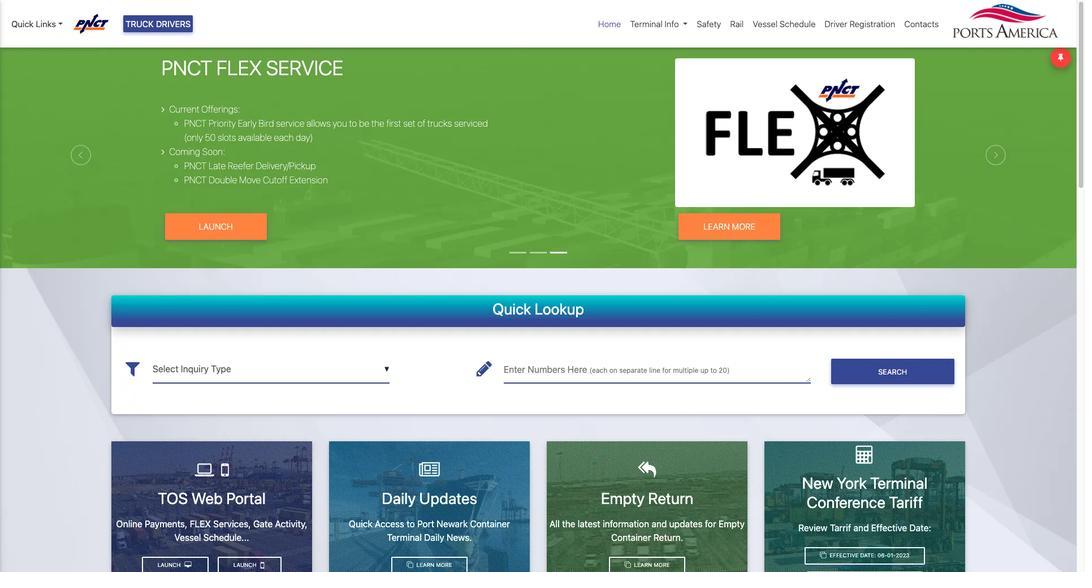Task type: locate. For each thing, give the bounding box(es) containing it.
pnct down coming
[[184, 161, 207, 171]]

online payments, flex services, gate activity, vessel schedule...
[[116, 519, 308, 542]]

search
[[879, 368, 908, 376]]

and right the tarrif
[[854, 523, 869, 533]]

container inside the 'quick access to port newark container terminal daily news.'
[[470, 519, 510, 529]]

home
[[599, 19, 621, 29]]

more for daily updates
[[436, 562, 452, 568]]

desktop image
[[185, 562, 191, 568]]

flex inside online payments, flex services, gate activity, vessel schedule...
[[190, 519, 211, 529]]

effective date: 06-01-2023
[[829, 552, 910, 559]]

2 horizontal spatial more
[[732, 221, 756, 231]]

daily down port on the left of page
[[424, 532, 445, 542]]

to inside current offerings: pnct priority early bird service allows you to be the first set of trucks serviced (only 50 slots available each day)
[[349, 118, 357, 128]]

launch button
[[165, 213, 267, 240]]

▼
[[384, 365, 390, 374]]

learn
[[704, 221, 730, 231], [417, 562, 435, 568], [635, 562, 653, 568]]

1 vertical spatial clone image
[[625, 562, 631, 568]]

effective down the tarrif
[[830, 552, 859, 559]]

clone image
[[407, 562, 413, 568]]

launch left mobile image
[[234, 562, 258, 568]]

empty inside all the latest information and updates for empty container return.
[[719, 519, 745, 529]]

the right be
[[372, 118, 385, 128]]

effective inside effective date: 06-01-2023 link
[[830, 552, 859, 559]]

terminal up tariff
[[871, 474, 928, 492]]

clone image inside learn more link
[[625, 562, 631, 568]]

clone image for empty return
[[625, 562, 631, 568]]

0 horizontal spatial quick
[[11, 19, 34, 29]]

to inside the 'quick access to port newark container terminal daily news.'
[[407, 519, 415, 529]]

container down information
[[612, 532, 651, 542]]

0 vertical spatial flex
[[217, 55, 262, 80]]

1 vertical spatial for
[[705, 519, 717, 529]]

vessel right the rail in the right of the page
[[753, 19, 778, 29]]

coming
[[169, 147, 200, 157]]

launch for launch button
[[199, 221, 233, 231]]

1 horizontal spatial for
[[705, 519, 717, 529]]

learn more for empty return
[[633, 562, 670, 568]]

launch left desktop image
[[158, 562, 182, 568]]

day)
[[296, 132, 313, 143]]

1 vertical spatial flex
[[190, 519, 211, 529]]

latest
[[578, 519, 601, 529]]

(only
[[184, 132, 203, 143]]

0 vertical spatial effective
[[872, 523, 908, 533]]

1 vertical spatial terminal
[[871, 474, 928, 492]]

clone image
[[821, 552, 827, 559], [625, 562, 631, 568]]

1 vertical spatial container
[[612, 532, 651, 542]]

daily
[[382, 489, 416, 508], [424, 532, 445, 542]]

1 horizontal spatial terminal
[[631, 19, 663, 29]]

tos
[[158, 489, 188, 508]]

1 vertical spatial the
[[562, 519, 576, 529]]

contacts link
[[900, 13, 944, 35]]

2023
[[896, 552, 910, 559]]

effective up 01-
[[872, 523, 908, 533]]

cutoff
[[263, 175, 288, 185]]

of
[[418, 118, 426, 128]]

learn more
[[704, 221, 756, 231], [415, 562, 452, 568], [633, 562, 670, 568]]

vessel
[[753, 19, 778, 29], [175, 532, 201, 542]]

0 vertical spatial terminal
[[631, 19, 663, 29]]

quick inside the 'quick access to port newark container terminal daily news.'
[[349, 519, 373, 529]]

2 horizontal spatial learn
[[704, 221, 730, 231]]

drivers
[[156, 19, 191, 29]]

york
[[837, 474, 867, 492]]

0 horizontal spatial clone image
[[625, 562, 631, 568]]

quick lookup
[[493, 300, 584, 318]]

clone image inside effective date: 06-01-2023 link
[[821, 552, 827, 559]]

1 horizontal spatial container
[[612, 532, 651, 542]]

more for empty return
[[654, 562, 670, 568]]

0 horizontal spatial vessel
[[175, 532, 201, 542]]

and up return. at right bottom
[[652, 519, 667, 529]]

more
[[732, 221, 756, 231], [436, 562, 452, 568], [654, 562, 670, 568]]

to left be
[[349, 118, 357, 128]]

0 horizontal spatial learn more
[[415, 562, 452, 568]]

1 horizontal spatial quick
[[349, 519, 373, 529]]

pnct inside current offerings: pnct priority early bird service allows you to be the first set of trucks serviced (only 50 slots available each day)
[[184, 118, 207, 128]]

empty
[[601, 489, 645, 508], [719, 519, 745, 529]]

0 horizontal spatial effective
[[830, 552, 859, 559]]

move
[[239, 175, 261, 185]]

0 horizontal spatial to
[[349, 118, 357, 128]]

0 horizontal spatial launch link
[[142, 557, 209, 572]]

quick
[[11, 19, 34, 29], [493, 300, 532, 318], [349, 519, 373, 529]]

1 vertical spatial date:
[[861, 552, 876, 559]]

learn more link for daily updates
[[391, 557, 468, 572]]

1 horizontal spatial to
[[407, 519, 415, 529]]

2 horizontal spatial quick
[[493, 300, 532, 318]]

gate
[[253, 519, 273, 529]]

to left port on the left of page
[[407, 519, 415, 529]]

effective
[[872, 523, 908, 533], [830, 552, 859, 559]]

quick access to port newark container terminal daily news.
[[349, 519, 510, 542]]

2 vertical spatial terminal
[[387, 532, 422, 542]]

50
[[205, 132, 216, 143]]

the inside current offerings: pnct priority early bird service allows you to be the first set of trucks serviced (only 50 slots available each day)
[[372, 118, 385, 128]]

0 horizontal spatial for
[[663, 366, 672, 375]]

flex up offerings:
[[217, 55, 262, 80]]

2 horizontal spatial terminal
[[871, 474, 928, 492]]

learn for empty return
[[635, 562, 653, 568]]

1 horizontal spatial clone image
[[821, 552, 827, 559]]

each
[[274, 132, 294, 143]]

1 horizontal spatial launch link
[[218, 557, 282, 572]]

daily up access
[[382, 489, 416, 508]]

here
[[568, 364, 588, 375]]

pnct up current
[[162, 55, 212, 80]]

terminal info
[[631, 19, 679, 29]]

date: down tariff
[[910, 523, 932, 533]]

payments,
[[145, 519, 188, 529]]

flex down web
[[190, 519, 211, 529]]

quick for quick lookup
[[493, 300, 532, 318]]

quick inside 'link'
[[11, 19, 34, 29]]

1 vertical spatial daily
[[424, 532, 445, 542]]

effective date: 06-01-2023 link
[[805, 547, 926, 565]]

be
[[359, 118, 370, 128]]

the right 'all'
[[562, 519, 576, 529]]

learn more link
[[679, 213, 781, 240], [391, 557, 468, 572], [609, 557, 686, 572]]

2 horizontal spatial learn more
[[704, 221, 756, 231]]

launch link down schedule...
[[218, 557, 282, 572]]

terminal inside terminal info link
[[631, 19, 663, 29]]

truck drivers link
[[123, 15, 193, 33]]

1 horizontal spatial learn
[[635, 562, 653, 568]]

2 horizontal spatial to
[[711, 366, 717, 375]]

daily inside the 'quick access to port newark container terminal daily news.'
[[424, 532, 445, 542]]

0 horizontal spatial terminal
[[387, 532, 422, 542]]

clone image down all the latest information and updates for empty container return. at the right bottom of page
[[625, 562, 631, 568]]

launch link down payments,
[[142, 557, 209, 572]]

1 horizontal spatial launch
[[199, 221, 233, 231]]

1 horizontal spatial empty
[[719, 519, 745, 529]]

1 horizontal spatial and
[[854, 523, 869, 533]]

1 horizontal spatial more
[[654, 562, 670, 568]]

to right up
[[711, 366, 717, 375]]

current
[[169, 104, 200, 114]]

2 vertical spatial to
[[407, 519, 415, 529]]

launch inside button
[[199, 221, 233, 231]]

for right updates
[[705, 519, 717, 529]]

new york terminal conference tariff
[[803, 474, 928, 511]]

0 horizontal spatial and
[[652, 519, 667, 529]]

0 vertical spatial quick
[[11, 19, 34, 29]]

terminal down access
[[387, 532, 422, 542]]

quick left lookup
[[493, 300, 532, 318]]

pnct
[[162, 55, 212, 80], [184, 118, 207, 128], [184, 161, 207, 171], [184, 175, 207, 185]]

1 vertical spatial empty
[[719, 519, 745, 529]]

tos web portal
[[158, 489, 266, 508]]

return
[[649, 489, 694, 508]]

None text field
[[153, 355, 390, 383]]

launch for first launch link from the right
[[158, 562, 182, 568]]

priority
[[209, 118, 236, 128]]

0 vertical spatial vessel
[[753, 19, 778, 29]]

date: left 06-
[[861, 552, 876, 559]]

None text field
[[504, 355, 811, 383]]

launch link
[[218, 557, 282, 572], [142, 557, 209, 572]]

1 horizontal spatial date:
[[910, 523, 932, 533]]

enter
[[504, 364, 526, 375]]

quick links link
[[11, 18, 63, 30]]

clone image down review
[[821, 552, 827, 559]]

port
[[418, 519, 435, 529]]

the
[[372, 118, 385, 128], [562, 519, 576, 529]]

1 horizontal spatial flex
[[217, 55, 262, 80]]

truck
[[126, 19, 154, 29]]

0 horizontal spatial the
[[372, 118, 385, 128]]

2 horizontal spatial launch
[[234, 562, 258, 568]]

1 vertical spatial quick
[[493, 300, 532, 318]]

0 vertical spatial to
[[349, 118, 357, 128]]

2 vertical spatial quick
[[349, 519, 373, 529]]

0 horizontal spatial flex
[[190, 519, 211, 529]]

0 vertical spatial clone image
[[821, 552, 827, 559]]

for right line
[[663, 366, 672, 375]]

mobile image
[[261, 561, 264, 570]]

0 horizontal spatial more
[[436, 562, 452, 568]]

1 vertical spatial vessel
[[175, 532, 201, 542]]

empty up information
[[601, 489, 645, 508]]

0 vertical spatial daily
[[382, 489, 416, 508]]

1 horizontal spatial daily
[[424, 532, 445, 542]]

pnct up (only
[[184, 118, 207, 128]]

launch
[[199, 221, 233, 231], [234, 562, 258, 568], [158, 562, 182, 568]]

all the latest information and updates for empty container return.
[[550, 519, 745, 542]]

empty right updates
[[719, 519, 745, 529]]

1 horizontal spatial learn more
[[633, 562, 670, 568]]

launch down double
[[199, 221, 233, 231]]

0 vertical spatial the
[[372, 118, 385, 128]]

0 horizontal spatial empty
[[601, 489, 645, 508]]

information
[[603, 519, 650, 529]]

for inside enter numbers here (each on separate line for multiple up to 20)
[[663, 366, 672, 375]]

vessel down payments,
[[175, 532, 201, 542]]

numbers
[[528, 364, 566, 375]]

1 vertical spatial to
[[711, 366, 717, 375]]

angle right image
[[162, 147, 165, 156]]

for inside all the latest information and updates for empty container return.
[[705, 519, 717, 529]]

first
[[387, 118, 401, 128]]

0 vertical spatial container
[[470, 519, 510, 529]]

0 vertical spatial for
[[663, 366, 672, 375]]

1 vertical spatial effective
[[830, 552, 859, 559]]

1 horizontal spatial vessel
[[753, 19, 778, 29]]

container up news.
[[470, 519, 510, 529]]

and
[[652, 519, 667, 529], [854, 523, 869, 533]]

access
[[375, 519, 405, 529]]

available
[[238, 132, 272, 143]]

0 horizontal spatial container
[[470, 519, 510, 529]]

quick left links
[[11, 19, 34, 29]]

links
[[36, 19, 56, 29]]

0 horizontal spatial launch
[[158, 562, 182, 568]]

1 horizontal spatial the
[[562, 519, 576, 529]]

0 horizontal spatial learn
[[417, 562, 435, 568]]

to
[[349, 118, 357, 128], [711, 366, 717, 375], [407, 519, 415, 529]]

quick left access
[[349, 519, 373, 529]]

terminal left info
[[631, 19, 663, 29]]



Task type: vqa. For each thing, say whether or not it's contained in the screenshot.
Quick Links LINK
yes



Task type: describe. For each thing, give the bounding box(es) containing it.
up
[[701, 366, 709, 375]]

20)
[[719, 366, 730, 375]]

you
[[333, 118, 347, 128]]

quick for quick links
[[11, 19, 34, 29]]

the inside all the latest information and updates for empty container return.
[[562, 519, 576, 529]]

separate
[[620, 366, 648, 375]]

flexible service image
[[0, 42, 1077, 331]]

empty return
[[601, 489, 694, 508]]

trucks
[[428, 118, 452, 128]]

set
[[403, 118, 416, 128]]

06-
[[878, 552, 888, 559]]

allows
[[307, 118, 331, 128]]

lookup
[[535, 300, 584, 318]]

2 launch link from the left
[[142, 557, 209, 572]]

container inside all the latest information and updates for empty container return.
[[612, 532, 651, 542]]

info
[[665, 19, 679, 29]]

return.
[[654, 532, 684, 542]]

search button
[[832, 359, 955, 384]]

late
[[209, 161, 226, 171]]

driver registration link
[[821, 13, 900, 35]]

tarrif
[[830, 523, 852, 533]]

review tarrif and effective date:
[[799, 523, 932, 533]]

activity,
[[275, 519, 308, 529]]

angle right image
[[162, 105, 165, 114]]

0 vertical spatial empty
[[601, 489, 645, 508]]

extension
[[290, 175, 328, 185]]

rail
[[731, 19, 744, 29]]

on
[[610, 366, 618, 375]]

bird
[[259, 118, 274, 128]]

conference
[[807, 493, 886, 511]]

current offerings: pnct priority early bird service allows you to be the first set of trucks serviced (only 50 slots available each day)
[[169, 104, 488, 143]]

contacts
[[905, 19, 940, 29]]

services,
[[213, 519, 251, 529]]

home link
[[594, 13, 626, 35]]

line
[[650, 366, 661, 375]]

pnct left double
[[184, 175, 207, 185]]

soon:
[[202, 147, 225, 157]]

1 horizontal spatial effective
[[872, 523, 908, 533]]

terminal info link
[[626, 13, 693, 35]]

offerings:
[[202, 104, 240, 114]]

learn more for daily updates
[[415, 562, 452, 568]]

learn more link for empty return
[[609, 557, 686, 572]]

rail link
[[726, 13, 749, 35]]

online
[[116, 519, 142, 529]]

pnct flex service
[[162, 55, 344, 80]]

clone image for new york terminal conference tariff
[[821, 552, 827, 559]]

review
[[799, 523, 828, 533]]

service
[[266, 55, 344, 80]]

portal
[[226, 489, 266, 508]]

schedule
[[780, 19, 816, 29]]

schedule...
[[204, 532, 249, 542]]

vessel schedule
[[753, 19, 816, 29]]

0 horizontal spatial daily
[[382, 489, 416, 508]]

and inside all the latest information and updates for empty container return.
[[652, 519, 667, 529]]

01-
[[888, 552, 897, 559]]

to inside enter numbers here (each on separate line for multiple up to 20)
[[711, 366, 717, 375]]

double
[[209, 175, 237, 185]]

enter numbers here (each on separate line for multiple up to 20)
[[504, 364, 730, 375]]

tariff
[[890, 493, 924, 511]]

updates
[[670, 519, 703, 529]]

learn for daily updates
[[417, 562, 435, 568]]

safety link
[[693, 13, 726, 35]]

delivery/pickup
[[256, 161, 316, 171]]

launch for second launch link from right
[[234, 562, 258, 568]]

1 launch link from the left
[[218, 557, 282, 572]]

all
[[550, 519, 560, 529]]

multiple
[[673, 366, 699, 375]]

service
[[276, 118, 305, 128]]

coming soon: pnct late reefer delivery/pickup pnct double move cutoff extension
[[169, 147, 328, 185]]

web
[[192, 489, 223, 508]]

quick links
[[11, 19, 56, 29]]

newark
[[437, 519, 468, 529]]

quick for quick access to port newark container terminal daily news.
[[349, 519, 373, 529]]

truck drivers
[[126, 19, 191, 29]]

safety
[[697, 19, 722, 29]]

0 horizontal spatial date:
[[861, 552, 876, 559]]

driver registration
[[825, 19, 896, 29]]

news.
[[447, 532, 472, 542]]

updates
[[419, 489, 477, 508]]

0 vertical spatial date:
[[910, 523, 932, 533]]

new
[[803, 474, 834, 492]]

terminal inside new york terminal conference tariff
[[871, 474, 928, 492]]

registration
[[850, 19, 896, 29]]

serviced
[[454, 118, 488, 128]]

slots
[[218, 132, 236, 143]]

(each
[[590, 366, 608, 375]]

terminal inside the 'quick access to port newark container terminal daily news.'
[[387, 532, 422, 542]]

vessel inside online payments, flex services, gate activity, vessel schedule...
[[175, 532, 201, 542]]



